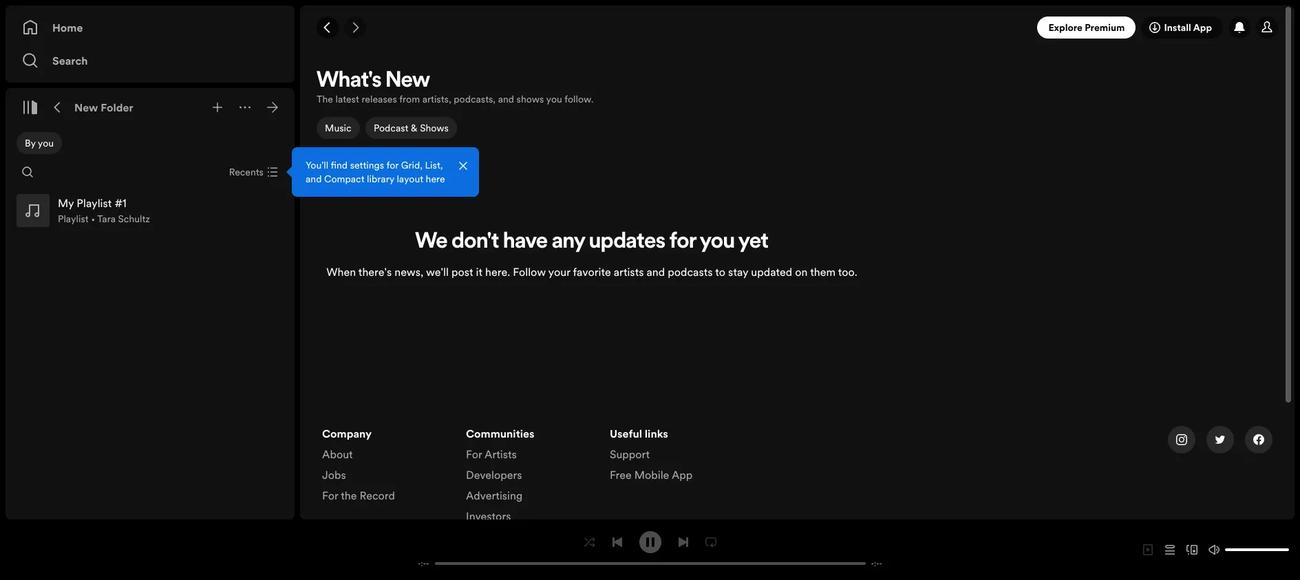 Task type: locate. For each thing, give the bounding box(es) containing it.
0 vertical spatial and
[[498, 92, 514, 106]]

latest
[[336, 92, 359, 106]]

podcast & shows
[[374, 121, 449, 135]]

playlist • tara schultz
[[58, 212, 150, 226]]

useful
[[610, 426, 642, 441]]

we'll
[[426, 264, 449, 279]]

and
[[498, 92, 514, 106], [306, 172, 322, 186], [647, 264, 665, 279]]

1 vertical spatial new
[[74, 100, 98, 115]]

you'll find settings for grid, list, and compact library layout here
[[306, 158, 445, 186]]

Disable repeat checkbox
[[700, 531, 722, 553]]

too.
[[839, 264, 858, 279]]

grid,
[[401, 158, 423, 172]]

main element
[[6, 6, 479, 520]]

podcasts,
[[454, 92, 496, 106]]

1 horizontal spatial app
[[1194, 21, 1213, 34]]

it
[[476, 264, 483, 279]]

new inside button
[[74, 100, 98, 115]]

jobs
[[322, 468, 346, 483]]

2 horizontal spatial list
[[610, 426, 737, 488]]

what's
[[317, 70, 382, 92]]

by you
[[25, 136, 54, 150]]

app right mobile at bottom
[[672, 468, 693, 483]]

1 vertical spatial for
[[670, 231, 697, 253]]

for up podcasts
[[670, 231, 697, 253]]

1 horizontal spatial for
[[466, 447, 482, 462]]

and inside what's new the latest releases from artists, podcasts, and shows you follow.
[[498, 92, 514, 106]]

0 horizontal spatial you
[[38, 136, 54, 150]]

-
[[418, 559, 421, 569], [426, 559, 429, 569], [871, 559, 874, 569], [880, 559, 883, 569]]

0 vertical spatial you
[[546, 92, 562, 106]]

0 vertical spatial for
[[466, 447, 482, 462]]

1 vertical spatial you
[[38, 136, 54, 150]]

recents
[[229, 165, 264, 179]]

new left folder
[[74, 100, 98, 115]]

0 horizontal spatial :-
[[421, 559, 426, 569]]

0 vertical spatial app
[[1194, 21, 1213, 34]]

support link
[[610, 447, 650, 468]]

0 horizontal spatial for
[[387, 158, 399, 172]]

pause image
[[645, 537, 656, 548]]

disable repeat image
[[705, 537, 716, 548]]

install app
[[1165, 21, 1213, 34]]

group
[[11, 189, 289, 233]]

0 horizontal spatial app
[[672, 468, 693, 483]]

you
[[546, 92, 562, 106], [38, 136, 54, 150], [700, 231, 735, 253]]

my playlist #1 - playlist by tara schultz | spotify element
[[300, 66, 1295, 580]]

post
[[452, 264, 473, 279]]

search link
[[22, 47, 278, 74]]

new
[[386, 70, 430, 92], [74, 100, 98, 115]]

1 - from the left
[[418, 559, 421, 569]]

0 vertical spatial new
[[386, 70, 430, 92]]

investors
[[466, 509, 511, 524]]

0 vertical spatial for
[[387, 158, 399, 172]]

connect to a device image
[[1187, 545, 1198, 556]]

and inside you'll find settings for grid, list, and compact library layout here
[[306, 172, 322, 186]]

1 horizontal spatial new
[[386, 70, 430, 92]]

for inside company about jobs for the record
[[322, 488, 338, 503]]

None search field
[[17, 161, 39, 183]]

0 horizontal spatial list
[[322, 426, 450, 509]]

mobile
[[635, 468, 670, 483]]

0 horizontal spatial for
[[322, 488, 338, 503]]

you right by
[[38, 136, 54, 150]]

follow.
[[565, 92, 594, 106]]

new up podcast & shows
[[386, 70, 430, 92]]

group containing playlist
[[11, 189, 289, 233]]

0 horizontal spatial -:--
[[418, 559, 429, 569]]

1 horizontal spatial -:--
[[871, 559, 883, 569]]

free mobile app link
[[610, 468, 693, 488]]

-:--
[[418, 559, 429, 569], [871, 559, 883, 569]]

&
[[411, 121, 417, 135]]

search in your library image
[[22, 167, 33, 178]]

on
[[795, 264, 808, 279]]

1 horizontal spatial :-
[[874, 559, 880, 569]]

volume high image
[[1209, 545, 1220, 556]]

when there's news, we'll post it here. follow your favorite artists and podcasts to stay updated on them too.
[[327, 264, 858, 279]]

1 horizontal spatial and
[[498, 92, 514, 106]]

the
[[341, 488, 357, 503]]

you right shows
[[546, 92, 562, 106]]

1 vertical spatial for
[[322, 488, 338, 503]]

app right "install"
[[1194, 21, 1213, 34]]

1 :- from the left
[[421, 559, 426, 569]]

2 - from the left
[[426, 559, 429, 569]]

1 vertical spatial and
[[306, 172, 322, 186]]

for inside my playlist #1 - playlist by tara schultz | spotify element
[[670, 231, 697, 253]]

you inside option
[[38, 136, 54, 150]]

1 horizontal spatial you
[[546, 92, 562, 106]]

1 horizontal spatial list
[[466, 426, 594, 545]]

and left find
[[306, 172, 322, 186]]

updated
[[751, 264, 793, 279]]

what's new image
[[1235, 22, 1246, 33]]

communities for artists developers advertising investors
[[466, 426, 535, 524]]

top bar and user menu element
[[300, 6, 1295, 50]]

settings
[[350, 158, 384, 172]]

0 horizontal spatial new
[[74, 100, 98, 115]]

shows
[[420, 121, 449, 135]]

for left grid,
[[387, 158, 399, 172]]

instagram image
[[1177, 435, 1188, 446]]

them
[[811, 264, 836, 279]]

2 vertical spatial and
[[647, 264, 665, 279]]

•
[[91, 212, 95, 226]]

app inside top bar and user menu element
[[1194, 21, 1213, 34]]

and right the artists
[[647, 264, 665, 279]]

app
[[1194, 21, 1213, 34], [672, 468, 693, 483]]

3 list from the left
[[610, 426, 737, 488]]

you inside what's new the latest releases from artists, podcasts, and shows you follow.
[[546, 92, 562, 106]]

you up to
[[700, 231, 735, 253]]

list containing useful links
[[610, 426, 737, 488]]

updates
[[589, 231, 666, 253]]

you'll
[[306, 158, 329, 172]]

podcasts
[[668, 264, 713, 279]]

Music checkbox
[[317, 117, 360, 139]]

4 - from the left
[[880, 559, 883, 569]]

and left shows
[[498, 92, 514, 106]]

tara
[[97, 212, 116, 226]]

previous image
[[612, 537, 623, 548]]

list
[[322, 426, 450, 509], [466, 426, 594, 545], [610, 426, 737, 488]]

layout
[[397, 172, 424, 186]]

communities
[[466, 426, 535, 441]]

0 horizontal spatial and
[[306, 172, 322, 186]]

2 -:-- from the left
[[871, 559, 883, 569]]

2 horizontal spatial you
[[700, 231, 735, 253]]

:-
[[421, 559, 426, 569], [874, 559, 880, 569]]

for
[[387, 158, 399, 172], [670, 231, 697, 253]]

1 horizontal spatial for
[[670, 231, 697, 253]]

artists,
[[423, 92, 451, 106]]

for
[[466, 447, 482, 462], [322, 488, 338, 503]]

for left 'the'
[[322, 488, 338, 503]]

1 list from the left
[[322, 426, 450, 509]]

2 list from the left
[[466, 426, 594, 545]]

1 vertical spatial app
[[672, 468, 693, 483]]

shows
[[517, 92, 544, 106]]

for left artists
[[466, 447, 482, 462]]

jobs link
[[322, 468, 346, 488]]

list,
[[425, 158, 443, 172]]



Task type: describe. For each thing, give the bounding box(es) containing it.
stay
[[729, 264, 749, 279]]

about link
[[322, 447, 353, 468]]

advertising link
[[466, 488, 523, 509]]

2 vertical spatial you
[[700, 231, 735, 253]]

go forward image
[[350, 22, 361, 33]]

music
[[325, 121, 352, 135]]

releases
[[362, 92, 397, 106]]

we don't have any updates for you yet
[[415, 231, 769, 253]]

news,
[[395, 264, 424, 279]]

what's new the latest releases from artists, podcasts, and shows you follow.
[[317, 70, 594, 106]]

Recents, List view field
[[218, 161, 286, 183]]

artists
[[485, 447, 517, 462]]

there's
[[359, 264, 392, 279]]

for the record link
[[322, 488, 395, 509]]

explore premium
[[1049, 21, 1125, 34]]

library
[[367, 172, 394, 186]]

don't
[[452, 231, 499, 253]]

when
[[327, 264, 356, 279]]

install app link
[[1142, 17, 1224, 39]]

useful links support free mobile app
[[610, 426, 693, 483]]

explore premium button
[[1038, 17, 1136, 39]]

enable shuffle image
[[584, 537, 595, 548]]

any
[[552, 231, 585, 253]]

compact
[[324, 172, 365, 186]]

home link
[[22, 14, 278, 41]]

follow
[[513, 264, 546, 279]]

Podcast & Shows checkbox
[[365, 117, 457, 139]]

by
[[25, 136, 36, 150]]

for artists link
[[466, 447, 517, 468]]

install
[[1165, 21, 1192, 34]]

2 :- from the left
[[874, 559, 880, 569]]

links
[[645, 426, 669, 441]]

the
[[317, 92, 333, 106]]

for inside communities for artists developers advertising investors
[[466, 447, 482, 462]]

new folder
[[74, 100, 133, 115]]

advertising
[[466, 488, 523, 503]]

explore
[[1049, 21, 1083, 34]]

for inside you'll find settings for grid, list, and compact library layout here
[[387, 158, 399, 172]]

we
[[415, 231, 448, 253]]

facebook image
[[1254, 435, 1265, 446]]

here
[[426, 172, 445, 186]]

next image
[[678, 537, 689, 548]]

list containing company
[[322, 426, 450, 509]]

developers
[[466, 468, 522, 483]]

have
[[503, 231, 548, 253]]

1 -:-- from the left
[[418, 559, 429, 569]]

investors link
[[466, 509, 511, 530]]

go back image
[[322, 22, 333, 33]]

company
[[322, 426, 372, 441]]

you'll find settings for grid, list, and compact library layout here dialog
[[292, 147, 479, 197]]

yet
[[739, 231, 769, 253]]

playlist
[[58, 212, 89, 226]]

about
[[322, 447, 353, 462]]

new folder button
[[72, 96, 136, 118]]

podcast
[[374, 121, 408, 135]]

company about jobs for the record
[[322, 426, 395, 503]]

artists
[[614, 264, 644, 279]]

from
[[400, 92, 420, 106]]

list containing communities
[[466, 426, 594, 545]]

folder
[[101, 100, 133, 115]]

By you checkbox
[[17, 132, 62, 154]]

twitter image
[[1215, 435, 1226, 446]]

home
[[52, 20, 83, 35]]

favorite
[[573, 264, 611, 279]]

your
[[548, 264, 571, 279]]

new inside what's new the latest releases from artists, podcasts, and shows you follow.
[[386, 70, 430, 92]]

developers link
[[466, 468, 522, 488]]

free
[[610, 468, 632, 483]]

record
[[360, 488, 395, 503]]

player controls element
[[402, 531, 899, 569]]

3 - from the left
[[871, 559, 874, 569]]

to
[[716, 264, 726, 279]]

search
[[52, 53, 88, 68]]

support
[[610, 447, 650, 462]]

2 horizontal spatial and
[[647, 264, 665, 279]]

here.
[[485, 264, 510, 279]]

none search field inside 'main' element
[[17, 161, 39, 183]]

find
[[331, 158, 348, 172]]

premium
[[1085, 21, 1125, 34]]

app inside useful links support free mobile app
[[672, 468, 693, 483]]

schultz
[[118, 212, 150, 226]]

group inside 'main' element
[[11, 189, 289, 233]]



Task type: vqa. For each thing, say whether or not it's contained in the screenshot.
leftmost the Spotify
no



